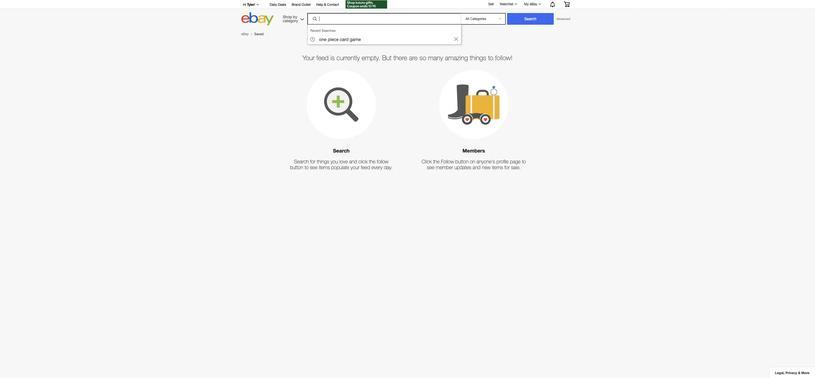 Task type: locate. For each thing, give the bounding box(es) containing it.
legal,
[[776, 371, 786, 375]]

1 horizontal spatial &
[[799, 371, 801, 375]]

1 horizontal spatial for
[[505, 165, 510, 170]]

for down profile
[[505, 165, 510, 170]]

updates
[[455, 165, 472, 170]]

see inside click the follow button on anyone's profile page to see member updates and new items for sale.
[[427, 165, 435, 170]]

0 horizontal spatial the
[[369, 159, 376, 164]]

1 horizontal spatial to
[[489, 54, 494, 62]]

privacy
[[786, 371, 798, 375]]

items inside click the follow button on anyone's profile page to see member updates and new items for sale.
[[493, 165, 504, 170]]

ebay
[[530, 2, 538, 6], [242, 32, 249, 36]]

populate
[[332, 165, 350, 170]]

help & contact link
[[317, 2, 339, 8]]

one piece card game
[[319, 37, 361, 42]]

1 vertical spatial &
[[799, 371, 801, 375]]

& left more
[[799, 371, 801, 375]]

items down profile
[[493, 165, 504, 170]]

button inside search for things you love and click the follow button to see items populate your feed every day.
[[290, 165, 304, 170]]

1 horizontal spatial search
[[333, 148, 350, 154]]

recent searches
[[311, 29, 336, 33]]

amazing
[[445, 54, 468, 62]]

see down the 'click'
[[427, 165, 435, 170]]

1 vertical spatial feed
[[361, 165, 370, 170]]

search inside search for things you love and click the follow button to see items populate your feed every day.
[[294, 159, 309, 164]]

the up every
[[369, 159, 376, 164]]

and up the "your"
[[350, 159, 357, 164]]

search for search for things you love and click the follow button to see items populate your feed every day.
[[294, 159, 309, 164]]

sale.
[[512, 165, 521, 170]]

0 vertical spatial feed
[[317, 54, 329, 62]]

0 horizontal spatial and
[[350, 159, 357, 164]]

empty.
[[362, 54, 381, 62]]

1 horizontal spatial the
[[434, 159, 440, 164]]

1 items from the left
[[319, 165, 330, 170]]

one piece card game link
[[308, 35, 461, 44]]

deals
[[278, 3, 287, 7]]

and down on
[[473, 165, 481, 170]]

feed down click
[[361, 165, 370, 170]]

1 vertical spatial to
[[523, 159, 526, 164]]

the right the 'click'
[[434, 159, 440, 164]]

0 horizontal spatial see
[[310, 165, 318, 170]]

1 horizontal spatial see
[[427, 165, 435, 170]]

1 vertical spatial search
[[294, 159, 309, 164]]

the inside click the follow button on anyone's profile page to see member updates and new items for sale.
[[434, 159, 440, 164]]

1 the from the left
[[369, 159, 376, 164]]

see
[[310, 165, 318, 170], [427, 165, 435, 170]]

Search for anything text field
[[308, 14, 460, 24]]

2 horizontal spatial to
[[523, 159, 526, 164]]

ebay left the "saved"
[[242, 32, 249, 36]]

1 vertical spatial for
[[505, 165, 510, 170]]

page
[[511, 159, 521, 164]]

brand outlet
[[292, 3, 311, 7]]

things
[[470, 54, 487, 62], [317, 159, 330, 164]]

searches
[[322, 29, 336, 33]]

there
[[394, 54, 408, 62]]

& right help at top left
[[324, 3, 326, 7]]

items
[[319, 165, 330, 170], [493, 165, 504, 170]]

2 items from the left
[[493, 165, 504, 170]]

0 horizontal spatial for
[[310, 159, 316, 164]]

currently
[[337, 54, 360, 62]]

help
[[317, 3, 323, 7]]

1 see from the left
[[310, 165, 318, 170]]

feed
[[317, 54, 329, 62], [361, 165, 370, 170]]

and inside search for things you love and click the follow button to see items populate your feed every day.
[[350, 159, 357, 164]]

follow
[[441, 159, 454, 164]]

by
[[293, 15, 298, 19]]

!
[[255, 3, 256, 7]]

None submit
[[508, 13, 554, 25]]

&
[[324, 3, 326, 7], [799, 371, 801, 375]]

tyler
[[247, 2, 255, 7]]

1 horizontal spatial button
[[456, 159, 469, 164]]

0 vertical spatial for
[[310, 159, 316, 164]]

brand
[[292, 3, 301, 7]]

2 vertical spatial to
[[305, 165, 309, 170]]

0 vertical spatial and
[[350, 159, 357, 164]]

1 vertical spatial and
[[473, 165, 481, 170]]

to
[[489, 54, 494, 62], [523, 159, 526, 164], [305, 165, 309, 170]]

recent
[[311, 29, 321, 33]]

many
[[429, 54, 444, 62]]

1 vertical spatial button
[[290, 165, 304, 170]]

search
[[333, 148, 350, 154], [294, 159, 309, 164]]

the
[[369, 159, 376, 164], [434, 159, 440, 164]]

0 horizontal spatial search
[[294, 159, 309, 164]]

your
[[351, 165, 360, 170]]

one piece card game list box
[[308, 24, 462, 45]]

0 horizontal spatial to
[[305, 165, 309, 170]]

your feed is currently empty. but there are so many amazing things to follow! main content
[[242, 32, 574, 190]]

my ebay link
[[522, 1, 544, 7]]

things right "amazing"
[[470, 54, 487, 62]]

0 vertical spatial ebay
[[530, 2, 538, 6]]

my
[[525, 2, 529, 6]]

1 vertical spatial ebay
[[242, 32, 249, 36]]

one piece card game banner
[[240, 0, 574, 45]]

1 vertical spatial things
[[317, 159, 330, 164]]

0 horizontal spatial button
[[290, 165, 304, 170]]

0 vertical spatial search
[[333, 148, 350, 154]]

on
[[470, 159, 476, 164]]

the inside search for things you love and click the follow button to see items populate your feed every day.
[[369, 159, 376, 164]]

ebay link
[[242, 32, 249, 36]]

search image
[[313, 17, 317, 21]]

0 horizontal spatial &
[[324, 3, 326, 7]]

account navigation
[[240, 0, 574, 9]]

advanced link
[[554, 13, 574, 24]]

0 vertical spatial &
[[324, 3, 326, 7]]

button
[[456, 159, 469, 164], [290, 165, 304, 170]]

ebay right my
[[530, 2, 538, 6]]

1 horizontal spatial things
[[470, 54, 487, 62]]

0 vertical spatial button
[[456, 159, 469, 164]]

and
[[350, 159, 357, 164], [473, 165, 481, 170]]

see left populate at the top left of the page
[[310, 165, 318, 170]]

items left populate at the top left of the page
[[319, 165, 330, 170]]

0 horizontal spatial items
[[319, 165, 330, 170]]

feed left the is
[[317, 54, 329, 62]]

saved
[[255, 32, 264, 36]]

1 horizontal spatial ebay
[[530, 2, 538, 6]]

your shopping cart image
[[564, 1, 571, 7]]

things left you
[[317, 159, 330, 164]]

for
[[310, 159, 316, 164], [505, 165, 510, 170]]

0 horizontal spatial things
[[317, 159, 330, 164]]

follow!
[[496, 54, 513, 62]]

profile
[[497, 159, 509, 164]]

1 horizontal spatial items
[[493, 165, 504, 170]]

1 horizontal spatial feed
[[361, 165, 370, 170]]

items inside search for things you love and click the follow button to see items populate your feed every day.
[[319, 165, 330, 170]]

sell link
[[486, 2, 497, 6]]

advanced
[[557, 17, 571, 21]]

2 see from the left
[[427, 165, 435, 170]]

0 horizontal spatial ebay
[[242, 32, 249, 36]]

ebay inside the your feed is currently empty. but there are so many amazing things to follow! 'main content'
[[242, 32, 249, 36]]

daily deals link
[[270, 2, 287, 8]]

for left you
[[310, 159, 316, 164]]

2 the from the left
[[434, 159, 440, 164]]

0 vertical spatial things
[[470, 54, 487, 62]]

0 horizontal spatial feed
[[317, 54, 329, 62]]

1 horizontal spatial and
[[473, 165, 481, 170]]

legal, privacy & more button
[[770, 367, 816, 378]]



Task type: vqa. For each thing, say whether or not it's contained in the screenshot.
the 260
no



Task type: describe. For each thing, give the bounding box(es) containing it.
search for search
[[333, 148, 350, 154]]

new
[[482, 165, 491, 170]]

for inside click the follow button on anyone's profile page to see member updates and new items for sale.
[[505, 165, 510, 170]]

every
[[372, 165, 383, 170]]

none submit inside the one piece card game banner
[[508, 13, 554, 25]]

shop
[[283, 15, 292, 19]]

to inside search for things you love and click the follow button to see items populate your feed every day.
[[305, 165, 309, 170]]

piece
[[328, 37, 339, 42]]

click the follow button on anyone's profile page to see member updates and new items for sale.
[[422, 159, 526, 170]]

your
[[303, 54, 315, 62]]

so
[[420, 54, 427, 62]]

members
[[463, 148, 486, 154]]

love
[[340, 159, 348, 164]]

& inside account "navigation"
[[324, 3, 326, 7]]

see inside search for things you love and click the follow button to see items populate your feed every day.
[[310, 165, 318, 170]]

you
[[331, 159, 338, 164]]

are
[[410, 54, 418, 62]]

ebay inside account "navigation"
[[530, 2, 538, 6]]

to inside click the follow button on anyone's profile page to see member updates and new items for sale.
[[523, 159, 526, 164]]

but
[[383, 54, 392, 62]]

my ebay
[[525, 2, 538, 6]]

help & contact
[[317, 3, 339, 7]]

one
[[319, 37, 327, 42]]

daily
[[270, 3, 277, 7]]

member
[[436, 165, 454, 170]]

search for things you love and click the follow button to see items populate your feed every day.
[[290, 159, 393, 170]]

& inside button
[[799, 371, 801, 375]]

legal, privacy & more
[[776, 371, 810, 375]]

sell
[[489, 2, 494, 6]]

brand outlet link
[[292, 2, 311, 8]]

your feed is currently empty. but there are so many amazing things to follow!
[[303, 54, 513, 62]]

shop by category button
[[281, 12, 306, 24]]

hi tyler !
[[243, 2, 256, 7]]

hi
[[243, 3, 246, 7]]

follow
[[377, 159, 389, 164]]

shop by category
[[283, 15, 298, 23]]

outlet
[[302, 3, 311, 7]]

card
[[340, 37, 349, 42]]

click
[[359, 159, 368, 164]]

and inside click the follow button on anyone's profile page to see member updates and new items for sale.
[[473, 165, 481, 170]]

watchlist
[[500, 2, 514, 6]]

game
[[350, 37, 361, 42]]

more
[[802, 371, 810, 375]]

for inside search for things you love and click the follow button to see items populate your feed every day.
[[310, 159, 316, 164]]

daily deals
[[270, 3, 287, 7]]

contact
[[327, 3, 339, 7]]

click
[[422, 159, 432, 164]]

get the coupon image
[[346, 0, 388, 9]]

watchlist link
[[497, 1, 520, 7]]

day.
[[384, 165, 393, 170]]

0 vertical spatial to
[[489, 54, 494, 62]]

feed inside search for things you love and click the follow button to see items populate your feed every day.
[[361, 165, 370, 170]]

button inside click the follow button on anyone's profile page to see member updates and new items for sale.
[[456, 159, 469, 164]]

category
[[283, 18, 298, 23]]

things inside search for things you love and click the follow button to see items populate your feed every day.
[[317, 159, 330, 164]]

is
[[331, 54, 335, 62]]

anyone's
[[477, 159, 496, 164]]



